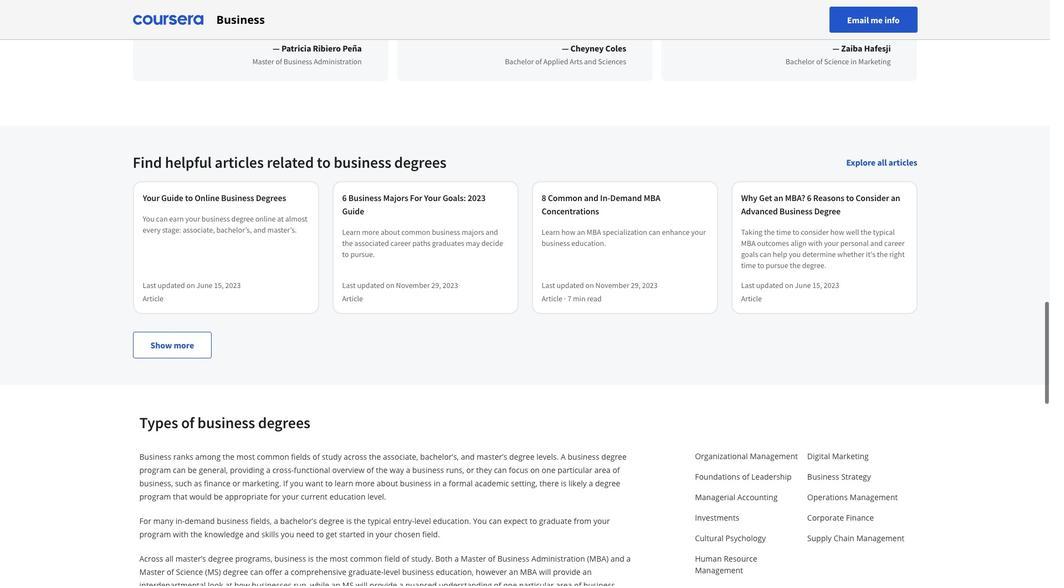 Task type: describe. For each thing, give the bounding box(es) containing it.
business inside for many in-demand business fields, a bachelor's degree is the typical entry-level education. you can expect to graduate from your program with the knowledge and skills you need to get started in your chosen field.
[[217, 516, 249, 527]]

how inside across all master's degree programs, business is the most common field of study. both a master of business administration (mba) and a master of science (ms) degree can offer a comprehensive graduate-level business education, however an mba will provide an interdepartmental look at how businesses run, while an ms will provide a nuanced understanding of one particular area of business.
[[234, 580, 250, 586]]

business inside 'why get an mba? 6 reasons to consider an advanced business degree'
[[780, 206, 813, 217]]

a
[[561, 452, 566, 462]]

science inside — zaiba hafesji bachelor of science in marketing
[[824, 57, 849, 67]]

pursue
[[766, 261, 789, 270]]

business inside business ranks among the most common fields of study across the associate, bachelor's, and master's degree levels. a business degree program can be general, providing a cross-functional overview of the way a business runs, or they can focus on one particular area of business, such as finance or marketing. if you want to learn more about business in a formal academic setting, there is likely a degree program that would be appropriate for your current education level.
[[139, 452, 171, 462]]

level inside for many in-demand business fields, a bachelor's degree is the typical entry-level education. you can expect to graduate from your program with the knowledge and skills you need to get started in your chosen field.
[[415, 516, 431, 527]]

of inside the — cheyney coles bachelor of applied arts and sciences
[[536, 57, 542, 67]]

a right (mba)
[[627, 554, 631, 564]]

0 horizontal spatial degrees
[[258, 413, 310, 433]]

advanced
[[741, 206, 778, 217]]

to inside your guide to online business degrees link
[[185, 192, 193, 203]]

an down (mba)
[[583, 567, 592, 578]]

an right consider
[[891, 192, 901, 203]]

is inside across all master's degree programs, business is the most common field of study. both a master of business administration (mba) and a master of science (ms) degree can offer a comprehensive graduate-level business education, however an mba will provide an interdepartmental look at how businesses run, while an ms will provide a nuanced understanding of one particular area of business.
[[308, 554, 314, 564]]

knowledge
[[204, 529, 244, 540]]

consider
[[801, 227, 829, 237]]

science inside across all master's degree programs, business is the most common field of study. both a master of business administration (mba) and a master of science (ms) degree can offer a comprehensive graduate-level business education, however an mba will provide an interdepartmental look at how businesses run, while an ms will provide a nuanced understanding of one particular area of business.
[[176, 567, 203, 578]]

bachelor's, for master's.
[[216, 225, 252, 235]]

area inside business ranks among the most common fields of study across the associate, bachelor's, and master's degree levels. a business degree program can be general, providing a cross-functional overview of the way a business runs, or they can focus on one particular area of business, such as finance or marketing. if you want to learn more about business in a formal academic setting, there is likely a degree program that would be appropriate for your current education level.
[[595, 465, 611, 476]]

to inside 'why get an mba? 6 reasons to consider an advanced business degree'
[[846, 192, 854, 203]]

29, for 6 business majors for your goals: 2023 guide
[[432, 280, 441, 290]]

to up align
[[793, 227, 800, 237]]

a right both
[[455, 554, 459, 564]]

1 program from the top
[[139, 465, 171, 476]]

business down way
[[400, 478, 432, 489]]

your left the 'chosen'
[[376, 529, 392, 540]]

last updated on june 15, 2023 article for online
[[143, 280, 241, 304]]

management inside human resource management
[[695, 565, 743, 576]]

article for 6 business majors for your goals: 2023 guide
[[342, 294, 363, 304]]

help
[[773, 249, 787, 259]]

learn for 6 business majors for your goals: 2023 guide
[[342, 227, 361, 237]]

an right get
[[774, 192, 784, 203]]

academic
[[475, 478, 509, 489]]

marketing inside — zaiba hafesji bachelor of science in marketing
[[859, 57, 891, 67]]

of inside — zaiba hafesji bachelor of science in marketing
[[816, 57, 823, 67]]

and inside across all master's degree programs, business is the most common field of study. both a master of business administration (mba) and a master of science (ms) degree can offer a comprehensive graduate-level business education, however an mba will provide an interdepartmental look at how businesses run, while an ms will provide a nuanced understanding of one particular area of business.
[[611, 554, 625, 564]]

november for in-
[[596, 280, 630, 290]]

updated for why get an mba? 6 reasons to consider an advanced business degree
[[756, 280, 784, 290]]

coles
[[606, 43, 626, 54]]

programs,
[[235, 554, 272, 564]]

mba inside taking the time to consider how well the typical mba outcomes align with your personal and career goals can help you determine whether it's the right time to pursue the degree.
[[741, 238, 756, 248]]

a right "likely"
[[589, 478, 593, 489]]

last updated on june 15, 2023 article for mba?
[[741, 280, 839, 304]]

corporate finance
[[807, 513, 874, 523]]

an right however
[[509, 567, 518, 578]]

administration inside — patricia ribiero peña master of business administration
[[314, 57, 362, 67]]

psychology
[[726, 533, 766, 544]]

majors
[[462, 227, 484, 237]]

providing
[[230, 465, 264, 476]]

human
[[695, 554, 722, 564]]

education
[[330, 492, 366, 502]]

most inside across all master's degree programs, business is the most common field of study. both a master of business administration (mba) and a master of science (ms) degree can offer a comprehensive graduate-level business education, however an mba will provide an interdepartmental look at how businesses run, while an ms will provide a nuanced understanding of one particular area of business.
[[330, 554, 348, 564]]

education. inside for many in-demand business fields, a bachelor's degree is the typical entry-level education. you can expect to graduate from your program with the knowledge and skills you need to get started in your chosen field.
[[433, 516, 471, 527]]

degree.
[[802, 261, 827, 270]]

business inside 6 business majors for your goals: 2023 guide
[[348, 192, 382, 203]]

program inside for many in-demand business fields, a bachelor's degree is the typical entry-level education. you can expect to graduate from your program with the knowledge and skills you need to get started in your chosen field.
[[139, 529, 171, 540]]

the right it's
[[877, 249, 888, 259]]

associate, for the
[[383, 452, 418, 462]]

and inside for many in-demand business fields, a bachelor's degree is the typical entry-level education. you can expect to graduate from your program with the knowledge and skills you need to get started in your chosen field.
[[246, 529, 259, 540]]

education,
[[436, 567, 474, 578]]

master inside — patricia ribiero peña master of business administration
[[252, 57, 274, 67]]

business inside learn more about common business majors and the associated career paths graduates may decide to pursue.
[[432, 227, 460, 237]]

earn
[[169, 214, 184, 224]]

0 horizontal spatial master
[[139, 567, 165, 578]]

a left formal
[[443, 478, 447, 489]]

articles for helpful
[[215, 152, 264, 172]]

fields
[[291, 452, 311, 462]]

accounting
[[738, 492, 778, 503]]

specialization
[[603, 227, 647, 237]]

a left nuanced at left
[[399, 580, 404, 586]]

master's.
[[267, 225, 297, 235]]

types of business degrees
[[139, 413, 310, 433]]

expect
[[504, 516, 528, 527]]

7
[[568, 294, 572, 304]]

last updated on november 29, 2023 article
[[342, 280, 458, 304]]

bachelor of applied arts and sciences link
[[505, 55, 626, 68]]

1 horizontal spatial provide
[[553, 567, 581, 578]]

area inside across all master's degree programs, business is the most common field of study. both a master of business administration (mba) and a master of science (ms) degree can offer a comprehensive graduate-level business education, however an mba will provide an interdepartmental look at how businesses run, while an ms will provide a nuanced understanding of one particular area of business.
[[556, 580, 572, 586]]

and inside the — cheyney coles bachelor of applied arts and sciences
[[584, 57, 597, 67]]

common inside across all master's degree programs, business is the most common field of study. both a master of business administration (mba) and a master of science (ms) degree can offer a comprehensive graduate-level business education, however an mba will provide an interdepartmental look at how businesses run, while an ms will provide a nuanced understanding of one particular area of business.
[[350, 554, 382, 564]]

management down finance at the bottom of the page
[[857, 533, 905, 544]]

business left runs,
[[412, 465, 444, 476]]

chosen
[[394, 529, 420, 540]]

taking the time to consider how well the typical mba outcomes align with your personal and career goals can help you determine whether it's the right time to pursue the degree.
[[741, 227, 905, 270]]

well
[[846, 227, 859, 237]]

last updated on november 29, 2023 article · 7 min read
[[542, 280, 658, 304]]

your inside business ranks among the most common fields of study across the associate, bachelor's, and master's degree levels. a business degree program can be general, providing a cross-functional overview of the way a business runs, or they can focus on one particular area of business, such as finance or marketing. if you want to learn more about business in a formal academic setting, there is likely a degree program that would be appropriate for your current education level.
[[282, 492, 299, 502]]

goals
[[741, 249, 758, 259]]

started
[[339, 529, 365, 540]]

2023 for 6 business majors for your goals: 2023 guide
[[443, 280, 458, 290]]

1 vertical spatial or
[[232, 478, 240, 489]]

0 vertical spatial time
[[777, 227, 791, 237]]

business inside learn how an mba specialization can enhance your business education.
[[542, 238, 570, 248]]

online
[[195, 192, 219, 203]]

business up majors
[[334, 152, 391, 172]]

master's inside across all master's degree programs, business is the most common field of study. both a master of business administration (mba) and a master of science (ms) degree can offer a comprehensive graduate-level business education, however an mba will provide an interdepartmental look at how businesses run, while an ms will provide a nuanced understanding of one particular area of business.
[[176, 554, 206, 564]]

operations
[[807, 492, 848, 503]]

organizational management
[[695, 451, 798, 462]]

interdepartmental
[[139, 580, 206, 586]]

foundations of leadership
[[695, 472, 792, 482]]

reasons
[[813, 192, 845, 203]]

explore all articles
[[847, 157, 918, 168]]

8 common and in-demand mba concentrations link
[[542, 191, 708, 218]]

1 vertical spatial time
[[741, 261, 756, 270]]

how inside taking the time to consider how well the typical mba outcomes align with your personal and career goals can help you determine whether it's the right time to pursue the degree.
[[831, 227, 845, 237]]

common
[[548, 192, 582, 203]]

article for your guide to online business degrees
[[143, 294, 164, 304]]

last for why get an mba? 6 reasons to consider an advanced business degree
[[741, 280, 755, 290]]

goals:
[[443, 192, 466, 203]]

to right expect
[[530, 516, 537, 527]]

among
[[195, 452, 221, 462]]

and inside learn more about common business majors and the associated career paths graduates may decide to pursue.
[[486, 227, 498, 237]]

show
[[150, 340, 172, 351]]

all for explore
[[878, 157, 887, 168]]

managerial
[[695, 492, 736, 503]]

peña
[[343, 43, 362, 54]]

1 vertical spatial provide
[[370, 580, 397, 586]]

associated
[[355, 238, 389, 248]]

the left way
[[376, 465, 388, 476]]

to inside learn more about common business majors and the associated career paths graduates may decide to pursue.
[[342, 249, 349, 259]]

of inside — patricia ribiero peña master of business administration
[[276, 57, 282, 67]]

about inside business ranks among the most common fields of study across the associate, bachelor's, and master's degree levels. a business degree program can be general, providing a cross-functional overview of the way a business runs, or they can focus on one particular area of business, such as finance or marketing. if you want to learn more about business in a formal academic setting, there is likely a degree program that would be appropriate for your current education level.
[[377, 478, 398, 489]]

on inside business ranks among the most common fields of study across the associate, bachelor's, and master's degree levels. a business degree program can be general, providing a cross-functional overview of the way a business runs, or they can focus on one particular area of business, such as finance or marketing. if you want to learn more about business in a formal academic setting, there is likely a degree program that would be appropriate for your current education level.
[[530, 465, 540, 476]]

— for — patricia ribiero peña
[[273, 43, 280, 54]]

article for why get an mba? 6 reasons to consider an advanced business degree
[[741, 294, 762, 304]]

your right from
[[594, 516, 610, 527]]

— for — zaiba hafesji
[[833, 43, 840, 54]]

0 horizontal spatial will
[[356, 580, 368, 586]]

mba inside 8 common and in-demand mba concentrations
[[644, 192, 661, 203]]

and inside you can earn your business degree online at almost every stage: associate, bachelor's, and master's.
[[253, 225, 266, 235]]

most inside business ranks among the most common fields of study across the associate, bachelor's, and master's degree levels. a business degree program can be general, providing a cross-functional overview of the way a business runs, or they can focus on one particular area of business, such as finance or marketing. if you want to learn more about business in a formal academic setting, there is likely a degree program that would be appropriate for your current education level.
[[237, 452, 255, 462]]

get
[[326, 529, 337, 540]]

stage:
[[162, 225, 181, 235]]

learn
[[335, 478, 353, 489]]

it's
[[866, 249, 876, 259]]

degree right a
[[602, 452, 627, 462]]

in inside business ranks among the most common fields of study across the associate, bachelor's, and master's degree levels. a business degree program can be general, providing a cross-functional overview of the way a business runs, or they can focus on one particular area of business, such as finance or marketing. if you want to learn more about business in a formal academic setting, there is likely a degree program that would be appropriate for your current education level.
[[434, 478, 441, 489]]

to left get
[[316, 529, 324, 540]]

an inside learn how an mba specialization can enhance your business education.
[[577, 227, 585, 237]]

can inside taking the time to consider how well the typical mba outcomes align with your personal and career goals can help you determine whether it's the right time to pursue the degree.
[[760, 249, 772, 259]]

mba inside across all master's degree programs, business is the most common field of study. both a master of business administration (mba) and a master of science (ms) degree can offer a comprehensive graduate-level business education, however an mba will provide an interdepartmental look at how businesses run, while an ms will provide a nuanced understanding of one particular area of business.
[[520, 567, 537, 578]]

your guide to online business degrees link
[[143, 191, 309, 205]]

align
[[791, 238, 807, 248]]

more inside business ranks among the most common fields of study across the associate, bachelor's, and master's degree levels. a business degree program can be general, providing a cross-functional overview of the way a business runs, or they can focus on one particular area of business, such as finance or marketing. if you want to learn more about business in a formal academic setting, there is likely a degree program that would be appropriate for your current education level.
[[355, 478, 375, 489]]

business inside across all master's degree programs, business is the most common field of study. both a master of business administration (mba) and a master of science (ms) degree can offer a comprehensive graduate-level business education, however an mba will provide an interdepartmental look at how businesses run, while an ms will provide a nuanced understanding of one particular area of business.
[[498, 554, 530, 564]]

with inside taking the time to consider how well the typical mba outcomes align with your personal and career goals can help you determine whether it's the right time to pursue the degree.
[[808, 238, 823, 248]]

a right offer
[[285, 567, 289, 578]]

business ranks among the most common fields of study across the associate, bachelor's, and master's degree levels. a business degree program can be general, providing a cross-functional overview of the way a business runs, or they can focus on one particular area of business, such as finance or marketing. if you want to learn more about business in a formal academic setting, there is likely a degree program that would be appropriate for your current education level.
[[139, 452, 627, 502]]

outcomes
[[757, 238, 789, 248]]

2023 inside 6 business majors for your goals: 2023 guide
[[468, 192, 486, 203]]

— for — cheyney coles
[[562, 43, 569, 54]]

the inside learn more about common business majors and the associated career paths graduates may decide to pursue.
[[342, 238, 353, 248]]

on for to
[[187, 280, 195, 290]]

you inside taking the time to consider how well the typical mba outcomes align with your personal and career goals can help you determine whether it's the right time to pursue the degree.
[[789, 249, 801, 259]]

the right pursue
[[790, 261, 801, 270]]

the inside across all master's degree programs, business is the most common field of study. both a master of business administration (mba) and a master of science (ms) degree can offer a comprehensive graduate-level business education, however an mba will provide an interdepartmental look at how businesses run, while an ms will provide a nuanced understanding of one particular area of business.
[[316, 554, 328, 564]]

entry-
[[393, 516, 415, 527]]

want
[[305, 478, 323, 489]]

the up general,
[[223, 452, 235, 462]]

resource
[[724, 554, 757, 564]]

ms
[[342, 580, 354, 586]]

business up offer
[[275, 554, 306, 564]]

management up leadership
[[750, 451, 798, 462]]

2 horizontal spatial master
[[461, 554, 486, 564]]

common inside learn more about common business majors and the associated career paths graduates may decide to pursue.
[[402, 227, 430, 237]]

business up the "among"
[[198, 413, 255, 433]]

0 vertical spatial or
[[466, 465, 474, 476]]

learn more about common business majors and the associated career paths graduates may decide to pursue.
[[342, 227, 503, 259]]

15, for business
[[214, 280, 224, 290]]

on for and
[[586, 280, 594, 290]]

the right well
[[861, 227, 872, 237]]

level.
[[368, 492, 386, 502]]

helpful
[[165, 152, 212, 172]]

can inside across all master's degree programs, business is the most common field of study. both a master of business administration (mba) and a master of science (ms) degree can offer a comprehensive graduate-level business education, however an mba will provide an interdepartmental look at how businesses run, while an ms will provide a nuanced understanding of one particular area of business.
[[250, 567, 263, 578]]

business right a
[[568, 452, 600, 462]]

the up outcomes
[[764, 227, 775, 237]]

career inside taking the time to consider how well the typical mba outcomes align with your personal and career goals can help you determine whether it's the right time to pursue the degree.
[[885, 238, 905, 248]]

one inside across all master's degree programs, business is the most common field of study. both a master of business administration (mba) and a master of science (ms) degree can offer a comprehensive graduate-level business education, however an mba will provide an interdepartmental look at how businesses run, while an ms will provide a nuanced understanding of one particular area of business.
[[503, 580, 517, 586]]

mba inside learn how an mba specialization can enhance your business education.
[[587, 227, 601, 237]]

the down demand
[[190, 529, 202, 540]]

management up finance at the bottom of the page
[[850, 492, 898, 503]]

guide inside 6 business majors for your goals: 2023 guide
[[342, 206, 364, 217]]

from
[[574, 516, 592, 527]]

and inside 8 common and in-demand mba concentrations
[[584, 192, 599, 203]]

the up started
[[354, 516, 366, 527]]

is inside for many in-demand business fields, a bachelor's degree is the typical entry-level education. you can expect to graduate from your program with the knowledge and skills you need to get started in your chosen field.
[[346, 516, 352, 527]]

last for your guide to online business degrees
[[143, 280, 156, 290]]

education. inside learn how an mba specialization can enhance your business education.
[[572, 238, 606, 248]]

your guide to online business degrees
[[143, 192, 286, 203]]

june for mba?
[[795, 280, 811, 290]]

particular inside across all master's degree programs, business is the most common field of study. both a master of business administration (mba) and a master of science (ms) degree can offer a comprehensive graduate-level business education, however an mba will provide an interdepartmental look at how businesses run, while an ms will provide a nuanced understanding of one particular area of business.
[[519, 580, 554, 586]]

skills
[[261, 529, 279, 540]]

field.
[[422, 529, 440, 540]]

degrees
[[256, 192, 286, 203]]

demand
[[610, 192, 642, 203]]

you can earn your business degree online at almost every stage: associate, bachelor's, and master's.
[[143, 214, 308, 235]]

can up academic
[[494, 465, 507, 476]]

cultural psychology
[[695, 533, 766, 544]]

bachelor of science in marketing link
[[786, 55, 891, 68]]

majors
[[383, 192, 408, 203]]

overview
[[332, 465, 365, 476]]

foundations
[[695, 472, 740, 482]]

hafesji
[[864, 43, 891, 54]]

an left ms
[[331, 580, 340, 586]]

and inside business ranks among the most common fields of study across the associate, bachelor's, and master's degree levels. a business degree program can be general, providing a cross-functional overview of the way a business runs, or they can focus on one particular area of business, such as finance or marketing. if you want to learn more about business in a formal academic setting, there is likely a degree program that would be appropriate for your current education level.
[[461, 452, 475, 462]]

why get an mba? 6 reasons to consider an advanced business degree link
[[741, 191, 908, 218]]

in inside — zaiba hafesji bachelor of science in marketing
[[851, 57, 857, 67]]

degree up focus
[[509, 452, 535, 462]]

field
[[384, 554, 400, 564]]

6 business majors for your goals: 2023 guide
[[342, 192, 486, 217]]

the right across
[[369, 452, 381, 462]]

business inside you can earn your business degree online at almost every stage: associate, bachelor's, and master's.
[[202, 214, 230, 224]]

you inside for many in-demand business fields, a bachelor's degree is the typical entry-level education. you can expect to graduate from your program with the knowledge and skills you need to get started in your chosen field.
[[473, 516, 487, 527]]



Task type: vqa. For each thing, say whether or not it's contained in the screenshot.
Contact Sales button
no



Task type: locate. For each thing, give the bounding box(es) containing it.
can down programs,
[[250, 567, 263, 578]]

and left in- at the top right of page
[[584, 192, 599, 203]]

one down however
[[503, 580, 517, 586]]

november for for
[[396, 280, 430, 290]]

on
[[187, 280, 195, 290], [386, 280, 395, 290], [586, 280, 594, 290], [785, 280, 794, 290], [530, 465, 540, 476]]

about inside learn more about common business majors and the associated career paths graduates may decide to pursue.
[[381, 227, 400, 237]]

1 last updated on june 15, 2023 article from the left
[[143, 280, 241, 304]]

and down fields,
[[246, 529, 259, 540]]

they
[[476, 465, 492, 476]]

2 horizontal spatial common
[[402, 227, 430, 237]]

business strategy
[[807, 472, 871, 482]]

6 business majors for your goals: 2023 guide link
[[342, 191, 509, 218]]

administration inside across all master's degree programs, business is the most common field of study. both a master of business administration (mba) and a master of science (ms) degree can offer a comprehensive graduate-level business education, however an mba will provide an interdepartmental look at how businesses run, while an ms will provide a nuanced understanding of one particular area of business.
[[532, 554, 585, 564]]

0 horizontal spatial your
[[143, 192, 160, 203]]

more inside show more button
[[174, 340, 194, 351]]

2023 inside last updated on november 29, 2023 article · 7 min read
[[642, 280, 658, 290]]

2 updated from the left
[[357, 280, 385, 290]]

study
[[322, 452, 342, 462]]

a right way
[[406, 465, 410, 476]]

1 horizontal spatial associate,
[[383, 452, 418, 462]]

if
[[283, 478, 288, 489]]

1 last from the left
[[143, 280, 156, 290]]

be up as
[[188, 465, 197, 476]]

2 29, from the left
[[631, 280, 641, 290]]

can left earn
[[156, 214, 168, 224]]

bachelor's, inside you can earn your business degree online at almost every stage: associate, bachelor's, and master's.
[[216, 225, 252, 235]]

1 horizontal spatial level
[[415, 516, 431, 527]]

more up associated
[[362, 227, 379, 237]]

and down online
[[253, 225, 266, 235]]

at up master's.
[[277, 214, 284, 224]]

0 horizontal spatial one
[[503, 580, 517, 586]]

last updated on june 15, 2023 article
[[143, 280, 241, 304], [741, 280, 839, 304]]

you down align
[[789, 249, 801, 259]]

0 horizontal spatial associate,
[[183, 225, 215, 235]]

can inside learn how an mba specialization can enhance your business education.
[[649, 227, 661, 237]]

likely
[[569, 478, 587, 489]]

(ms)
[[205, 567, 221, 578]]

the up comprehensive
[[316, 554, 328, 564]]

typical inside for many in-demand business fields, a bachelor's degree is the typical entry-level education. you can expect to graduate from your program with the knowledge and skills you need to get started in your chosen field.
[[368, 516, 391, 527]]

is up started
[[346, 516, 352, 527]]

1 vertical spatial typical
[[368, 516, 391, 527]]

at
[[277, 214, 284, 224], [225, 580, 232, 586]]

0 vertical spatial program
[[139, 465, 171, 476]]

1 horizontal spatial or
[[466, 465, 474, 476]]

provide
[[553, 567, 581, 578], [370, 580, 397, 586]]

3 last from the left
[[542, 280, 555, 290]]

bachelor's, up runs,
[[420, 452, 459, 462]]

time down goals
[[741, 261, 756, 270]]

typical left entry- on the left of page
[[368, 516, 391, 527]]

0 horizontal spatial for
[[139, 516, 151, 527]]

november inside "last updated on november 29, 2023 article"
[[396, 280, 430, 290]]

explore
[[847, 157, 876, 168]]

bachelor
[[505, 57, 534, 67], [786, 57, 815, 67]]

level inside across all master's degree programs, business is the most common field of study. both a master of business administration (mba) and a master of science (ms) degree can offer a comprehensive graduate-level business education, however an mba will provide an interdepartmental look at how businesses run, while an ms will provide a nuanced understanding of one particular area of business.
[[384, 567, 400, 578]]

learn inside learn more about common business majors and the associated career paths graduates may decide to pursue.
[[342, 227, 361, 237]]

updated for your guide to online business degrees
[[158, 280, 185, 290]]

0 vertical spatial be
[[188, 465, 197, 476]]

— left patricia
[[273, 43, 280, 54]]

0 horizontal spatial at
[[225, 580, 232, 586]]

degree inside you can earn your business degree online at almost every stage: associate, bachelor's, and master's.
[[231, 214, 254, 224]]

1 29, from the left
[[432, 280, 441, 290]]

degree right "likely"
[[595, 478, 621, 489]]

0 horizontal spatial in
[[367, 529, 374, 540]]

personal
[[841, 238, 869, 248]]

15, for 6
[[813, 280, 822, 290]]

your left goals:
[[424, 192, 441, 203]]

comprehensive
[[291, 567, 347, 578]]

email me info
[[847, 14, 900, 25]]

article down goals
[[741, 294, 762, 304]]

1 horizontal spatial master's
[[477, 452, 507, 462]]

1 horizontal spatial degrees
[[394, 152, 447, 172]]

0 vertical spatial administration
[[314, 57, 362, 67]]

degree right (ms) on the bottom of page
[[223, 567, 248, 578]]

science up interdepartmental
[[176, 567, 203, 578]]

0 horizontal spatial master's
[[176, 554, 206, 564]]

2 your from the left
[[424, 192, 441, 203]]

bachelor inside the — cheyney coles bachelor of applied arts and sciences
[[505, 57, 534, 67]]

1 horizontal spatial will
[[539, 567, 551, 578]]

associate, for stage:
[[183, 225, 215, 235]]

many
[[153, 516, 173, 527]]

0 horizontal spatial 29,
[[432, 280, 441, 290]]

can down outcomes
[[760, 249, 772, 259]]

last inside last updated on november 29, 2023 article · 7 min read
[[542, 280, 555, 290]]

degrees up 6 business majors for your goals: 2023 guide link
[[394, 152, 447, 172]]

article for 8 common and in-demand mba concentrations
[[542, 294, 563, 304]]

learn for 8 common and in-demand mba concentrations
[[542, 227, 560, 237]]

learn
[[342, 227, 361, 237], [542, 227, 560, 237]]

your inside learn how an mba specialization can enhance your business education.
[[691, 227, 706, 237]]

0 vertical spatial provide
[[553, 567, 581, 578]]

and up it's
[[871, 238, 883, 248]]

0 vertical spatial science
[[824, 57, 849, 67]]

june
[[197, 280, 213, 290], [795, 280, 811, 290]]

concentrations
[[542, 206, 599, 217]]

can left expect
[[489, 516, 502, 527]]

degree
[[231, 214, 254, 224], [509, 452, 535, 462], [602, 452, 627, 462], [595, 478, 621, 489], [319, 516, 344, 527], [208, 554, 233, 564], [223, 567, 248, 578]]

common up graduate-
[[350, 554, 382, 564]]

one
[[542, 465, 556, 476], [503, 580, 517, 586]]

across
[[344, 452, 367, 462]]

businesses
[[252, 580, 292, 586]]

while
[[310, 580, 329, 586]]

more for learn
[[362, 227, 379, 237]]

0 vertical spatial guide
[[161, 192, 183, 203]]

0 horizontal spatial or
[[232, 478, 240, 489]]

2 learn from the left
[[542, 227, 560, 237]]

guide up associated
[[342, 206, 364, 217]]

updated inside "last updated on november 29, 2023 article"
[[357, 280, 385, 290]]

1 horizontal spatial most
[[330, 554, 348, 564]]

business inside — patricia ribiero peña master of business administration
[[284, 57, 312, 67]]

1 horizontal spatial 29,
[[631, 280, 641, 290]]

how right look
[[234, 580, 250, 586]]

learn inside learn how an mba specialization can enhance your business education.
[[542, 227, 560, 237]]

such
[[175, 478, 192, 489]]

1 vertical spatial area
[[556, 580, 572, 586]]

on for an
[[785, 280, 794, 290]]

bachelor's, inside business ranks among the most common fields of study across the associate, bachelor's, and master's degree levels. a business degree program can be general, providing a cross-functional overview of the way a business runs, or they can focus on one particular area of business, such as finance or marketing. if you want to learn more about business in a formal academic setting, there is likely a degree program that would be appropriate for your current education level.
[[420, 452, 459, 462]]

degree left online
[[231, 214, 254, 224]]

more inside learn more about common business majors and the associated career paths graduates may decide to pursue.
[[362, 227, 379, 237]]

1 career from the left
[[391, 238, 411, 248]]

0 horizontal spatial particular
[[519, 580, 554, 586]]

of
[[276, 57, 282, 67], [536, 57, 542, 67], [816, 57, 823, 67], [181, 413, 194, 433], [313, 452, 320, 462], [367, 465, 374, 476], [613, 465, 620, 476], [742, 472, 750, 482], [402, 554, 409, 564], [488, 554, 496, 564], [167, 567, 174, 578], [494, 580, 501, 586], [574, 580, 582, 586]]

supply chain management
[[807, 533, 905, 544]]

with down 'consider'
[[808, 238, 823, 248]]

time
[[777, 227, 791, 237], [741, 261, 756, 270]]

program down many
[[139, 529, 171, 540]]

2 horizontal spatial —
[[833, 43, 840, 54]]

in
[[851, 57, 857, 67], [434, 478, 441, 489], [367, 529, 374, 540]]

and up decide
[[486, 227, 498, 237]]

master's up (ms) on the bottom of page
[[176, 554, 206, 564]]

1 vertical spatial at
[[225, 580, 232, 586]]

1 november from the left
[[396, 280, 430, 290]]

your inside taking the time to consider how well the typical mba outcomes align with your personal and career goals can help you determine whether it's the right time to pursue the degree.
[[824, 238, 839, 248]]

to down goals
[[758, 261, 764, 270]]

business inside your guide to online business degrees link
[[221, 192, 254, 203]]

articles up your guide to online business degrees link
[[215, 152, 264, 172]]

1 horizontal spatial learn
[[542, 227, 560, 237]]

0 horizontal spatial common
[[257, 452, 289, 462]]

1 vertical spatial you
[[473, 516, 487, 527]]

2023 for your guide to online business degrees
[[225, 280, 241, 290]]

0 horizontal spatial typical
[[368, 516, 391, 527]]

1 june from the left
[[197, 280, 213, 290]]

your inside you can earn your business degree online at almost every stage: associate, bachelor's, and master's.
[[185, 214, 200, 224]]

associate, up way
[[383, 452, 418, 462]]

2 june from the left
[[795, 280, 811, 290]]

can inside you can earn your business degree online at almost every stage: associate, bachelor's, and master's.
[[156, 214, 168, 224]]

2 program from the top
[[139, 492, 171, 502]]

updated inside last updated on november 29, 2023 article · 7 min read
[[557, 280, 584, 290]]

0 horizontal spatial bachelor's,
[[216, 225, 252, 235]]

bachelor inside — zaiba hafesji bachelor of science in marketing
[[786, 57, 815, 67]]

1 vertical spatial particular
[[519, 580, 554, 586]]

and up runs,
[[461, 452, 475, 462]]

4 updated from the left
[[756, 280, 784, 290]]

be
[[188, 465, 197, 476], [214, 492, 223, 502]]

0 horizontal spatial all
[[165, 554, 174, 564]]

last inside "last updated on november 29, 2023 article"
[[342, 280, 356, 290]]

across
[[139, 554, 163, 564]]

degree inside for many in-demand business fields, a bachelor's degree is the typical entry-level education. you can expect to graduate from your program with the knowledge and skills you need to get started in your chosen field.
[[319, 516, 344, 527]]

your up every
[[143, 192, 160, 203]]

2 november from the left
[[596, 280, 630, 290]]

marketing up the strategy
[[832, 451, 869, 462]]

can inside for many in-demand business fields, a bachelor's degree is the typical entry-level education. you can expect to graduate from your program with the knowledge and skills you need to get started in your chosen field.
[[489, 516, 502, 527]]

is inside business ranks among the most common fields of study across the associate, bachelor's, and master's degree levels. a business degree program can be general, providing a cross-functional overview of the way a business runs, or they can focus on one particular area of business, such as finance or marketing. if you want to learn more about business in a formal academic setting, there is likely a degree program that would be appropriate for your current education level.
[[561, 478, 567, 489]]

— up bachelor of science in marketing link
[[833, 43, 840, 54]]

you right if
[[290, 478, 303, 489]]

1 vertical spatial program
[[139, 492, 171, 502]]

with inside for many in-demand business fields, a bachelor's degree is the typical entry-level education. you can expect to graduate from your program with the knowledge and skills you need to get started in your chosen field.
[[173, 529, 188, 540]]

provide down graduate-
[[370, 580, 397, 586]]

bachelor's, for master's
[[420, 452, 459, 462]]

your
[[143, 192, 160, 203], [424, 192, 441, 203]]

degree up get
[[319, 516, 344, 527]]

2 vertical spatial common
[[350, 554, 382, 564]]

may
[[466, 238, 480, 248]]

1 vertical spatial be
[[214, 492, 223, 502]]

master's
[[477, 452, 507, 462], [176, 554, 206, 564]]

learn up associated
[[342, 227, 361, 237]]

all inside across all master's degree programs, business is the most common field of study. both a master of business administration (mba) and a master of science (ms) degree can offer a comprehensive graduate-level business education, however an mba will provide an interdepartmental look at how businesses run, while an ms will provide a nuanced understanding of one particular area of business.
[[165, 554, 174, 564]]

typical up right
[[873, 227, 895, 237]]

run,
[[294, 580, 308, 586]]

1 vertical spatial common
[[257, 452, 289, 462]]

6 right mba?
[[807, 192, 812, 203]]

mba?
[[785, 192, 806, 203]]

on inside last updated on november 29, 2023 article · 7 min read
[[586, 280, 594, 290]]

0 horizontal spatial administration
[[314, 57, 362, 67]]

on for majors
[[386, 280, 395, 290]]

1 — from the left
[[273, 43, 280, 54]]

understanding
[[439, 580, 492, 586]]

business down concentrations
[[542, 238, 570, 248]]

and
[[584, 57, 597, 67], [584, 192, 599, 203], [253, 225, 266, 235], [486, 227, 498, 237], [871, 238, 883, 248], [461, 452, 475, 462], [246, 529, 259, 540], [611, 554, 625, 564]]

your down if
[[282, 492, 299, 502]]

1 horizontal spatial master
[[252, 57, 274, 67]]

can left enhance
[[649, 227, 661, 237]]

management down human
[[695, 565, 743, 576]]

can down ranks
[[173, 465, 186, 476]]

decide
[[482, 238, 503, 248]]

or
[[466, 465, 474, 476], [232, 478, 240, 489]]

2023 for why get an mba? 6 reasons to consider an advanced business degree
[[824, 280, 839, 290]]

in down zaiba
[[851, 57, 857, 67]]

— up bachelor of applied arts and sciences link
[[562, 43, 569, 54]]

all right explore
[[878, 157, 887, 168]]

1 horizontal spatial for
[[410, 192, 422, 203]]

coursera image
[[133, 11, 203, 29]]

is
[[561, 478, 567, 489], [346, 516, 352, 527], [308, 554, 314, 564]]

updated for 6 business majors for your goals: 2023 guide
[[357, 280, 385, 290]]

2 article from the left
[[342, 294, 363, 304]]

2 last updated on june 15, 2023 article from the left
[[741, 280, 839, 304]]

show more
[[150, 340, 194, 351]]

—
[[273, 43, 280, 54], [562, 43, 569, 54], [833, 43, 840, 54]]

1 horizontal spatial how
[[562, 227, 576, 237]]

4 last from the left
[[741, 280, 755, 290]]

(mba)
[[587, 554, 609, 564]]

1 vertical spatial will
[[356, 580, 368, 586]]

master of business administration link
[[252, 55, 362, 68]]

way
[[390, 465, 404, 476]]

1 horizontal spatial one
[[542, 465, 556, 476]]

career inside learn more about common business majors and the associated career paths graduates may decide to pursue.
[[391, 238, 411, 248]]

0 horizontal spatial guide
[[161, 192, 183, 203]]

appropriate
[[225, 492, 268, 502]]

to right 'related' on the top left of the page
[[317, 152, 331, 172]]

1 vertical spatial level
[[384, 567, 400, 578]]

0 horizontal spatial learn
[[342, 227, 361, 237]]

me
[[871, 14, 883, 25]]

more
[[362, 227, 379, 237], [174, 340, 194, 351], [355, 478, 375, 489]]

1 vertical spatial all
[[165, 554, 174, 564]]

consider
[[856, 192, 889, 203]]

0 vertical spatial all
[[878, 157, 887, 168]]

both
[[435, 554, 453, 564]]

2 career from the left
[[885, 238, 905, 248]]

most up 'providing'
[[237, 452, 255, 462]]

is up comprehensive
[[308, 554, 314, 564]]

1 your from the left
[[143, 192, 160, 203]]

one up there
[[542, 465, 556, 476]]

updated
[[158, 280, 185, 290], [357, 280, 385, 290], [557, 280, 584, 290], [756, 280, 784, 290]]

with
[[808, 238, 823, 248], [173, 529, 188, 540]]

bachelor's
[[280, 516, 317, 527]]

administration down ribiero
[[314, 57, 362, 67]]

3 updated from the left
[[557, 280, 584, 290]]

1 vertical spatial marketing
[[832, 451, 869, 462]]

0 horizontal spatial education.
[[433, 516, 471, 527]]

last for 6 business majors for your goals: 2023 guide
[[342, 280, 356, 290]]

3 program from the top
[[139, 529, 171, 540]]

info
[[885, 14, 900, 25]]

ranks
[[173, 452, 193, 462]]

— inside — zaiba hafesji bachelor of science in marketing
[[833, 43, 840, 54]]

0 horizontal spatial is
[[308, 554, 314, 564]]

career up right
[[885, 238, 905, 248]]

6 inside 'why get an mba? 6 reasons to consider an advanced business degree'
[[807, 192, 812, 203]]

0 horizontal spatial how
[[234, 580, 250, 586]]

to
[[317, 152, 331, 172], [185, 192, 193, 203], [846, 192, 854, 203], [793, 227, 800, 237], [342, 249, 349, 259], [758, 261, 764, 270], [325, 478, 333, 489], [530, 516, 537, 527], [316, 529, 324, 540]]

0 horizontal spatial june
[[197, 280, 213, 290]]

career left paths
[[391, 238, 411, 248]]

will down graduate-
[[356, 580, 368, 586]]

common up the cross- on the bottom left
[[257, 452, 289, 462]]

2 — from the left
[[562, 43, 569, 54]]

0 vertical spatial particular
[[558, 465, 593, 476]]

june for online
[[197, 280, 213, 290]]

29, inside "last updated on november 29, 2023 article"
[[432, 280, 441, 290]]

to left pursue.
[[342, 249, 349, 259]]

fields,
[[251, 516, 272, 527]]

a up marketing.
[[266, 465, 271, 476]]

1 article from the left
[[143, 294, 164, 304]]

for inside 6 business majors for your goals: 2023 guide
[[410, 192, 422, 203]]

1 horizontal spatial education.
[[572, 238, 606, 248]]

29, for 8 common and in-demand mba concentrations
[[631, 280, 641, 290]]

every
[[143, 225, 161, 235]]

min
[[573, 294, 586, 304]]

corporate
[[807, 513, 844, 523]]

runs,
[[446, 465, 464, 476]]

1 vertical spatial guide
[[342, 206, 364, 217]]

guide up earn
[[161, 192, 183, 203]]

1 bachelor from the left
[[505, 57, 534, 67]]

business up nuanced at left
[[402, 567, 434, 578]]

0 horizontal spatial last updated on june 15, 2023 article
[[143, 280, 241, 304]]

1 horizontal spatial in
[[434, 478, 441, 489]]

1 horizontal spatial common
[[350, 554, 382, 564]]

in left formal
[[434, 478, 441, 489]]

a inside for many in-demand business fields, a bachelor's degree is the typical entry-level education. you can expect to graduate from your program with the knowledge and skills you need to get started in your chosen field.
[[274, 516, 278, 527]]

0 vertical spatial level
[[415, 516, 431, 527]]

2 vertical spatial in
[[367, 529, 374, 540]]

strategy
[[841, 472, 871, 482]]

whether
[[838, 249, 865, 259]]

degree
[[814, 206, 841, 217]]

1 horizontal spatial at
[[277, 214, 284, 224]]

why get an mba? 6 reasons to consider an advanced business degree
[[741, 192, 901, 217]]

one inside business ranks among the most common fields of study across the associate, bachelor's, and master's degree levels. a business degree program can be general, providing a cross-functional overview of the way a business runs, or they can focus on one particular area of business, such as finance or marketing. if you want to learn more about business in a formal academic setting, there is likely a degree program that would be appropriate for your current education level.
[[542, 465, 556, 476]]

0 horizontal spatial area
[[556, 580, 572, 586]]

associate,
[[183, 225, 215, 235], [383, 452, 418, 462]]

last
[[143, 280, 156, 290], [342, 280, 356, 290], [542, 280, 555, 290], [741, 280, 755, 290]]

1 vertical spatial science
[[176, 567, 203, 578]]

3 article from the left
[[542, 294, 563, 304]]

6 inside 6 business majors for your goals: 2023 guide
[[342, 192, 347, 203]]

a
[[266, 465, 271, 476], [406, 465, 410, 476], [443, 478, 447, 489], [589, 478, 593, 489], [274, 516, 278, 527], [455, 554, 459, 564], [627, 554, 631, 564], [285, 567, 289, 578], [399, 580, 404, 586]]

2 15, from the left
[[813, 280, 822, 290]]

0 horizontal spatial articles
[[215, 152, 264, 172]]

1 15, from the left
[[214, 280, 224, 290]]

0 vertical spatial degrees
[[394, 152, 447, 172]]

science
[[824, 57, 849, 67], [176, 567, 203, 578]]

0 horizontal spatial —
[[273, 43, 280, 54]]

time up outcomes
[[777, 227, 791, 237]]

0 vertical spatial education.
[[572, 238, 606, 248]]

article inside last updated on november 29, 2023 article · 7 min read
[[542, 294, 563, 304]]

2 bachelor from the left
[[786, 57, 815, 67]]

common
[[402, 227, 430, 237], [257, 452, 289, 462], [350, 554, 382, 564]]

0 horizontal spatial you
[[143, 214, 155, 224]]

3 — from the left
[[833, 43, 840, 54]]

offer
[[265, 567, 283, 578]]

1 horizontal spatial 6
[[807, 192, 812, 203]]

1 updated from the left
[[158, 280, 185, 290]]

1 horizontal spatial bachelor
[[786, 57, 815, 67]]

1 vertical spatial master
[[461, 554, 486, 564]]

your right earn
[[185, 214, 200, 224]]

and inside taking the time to consider how well the typical mba outcomes align with your personal and career goals can help you determine whether it's the right time to pursue the degree.
[[871, 238, 883, 248]]

4 article from the left
[[741, 294, 762, 304]]

0 horizontal spatial november
[[396, 280, 430, 290]]

particular inside business ranks among the most common fields of study across the associate, bachelor's, and master's degree levels. a business degree program can be general, providing a cross-functional overview of the way a business runs, or they can focus on one particular area of business, such as finance or marketing. if you want to learn more about business in a formal academic setting, there is likely a degree program that would be appropriate for your current education level.
[[558, 465, 593, 476]]

2 vertical spatial program
[[139, 529, 171, 540]]

learn down concentrations
[[542, 227, 560, 237]]

associate, inside business ranks among the most common fields of study across the associate, bachelor's, and master's degree levels. a business degree program can be general, providing a cross-functional overview of the way a business runs, or they can focus on one particular area of business, such as finance or marketing. if you want to learn more about business in a formal academic setting, there is likely a degree program that would be appropriate for your current education level.
[[383, 452, 418, 462]]

to right want
[[325, 478, 333, 489]]

2 vertical spatial more
[[355, 478, 375, 489]]

1 horizontal spatial science
[[824, 57, 849, 67]]

1 horizontal spatial last updated on june 15, 2023 article
[[741, 280, 839, 304]]

your inside 6 business majors for your goals: 2023 guide
[[424, 192, 441, 203]]

for inside for many in-demand business fields, a bachelor's degree is the typical entry-level education. you can expect to graduate from your program with the knowledge and skills you need to get started in your chosen field.
[[139, 516, 151, 527]]

2023 for 8 common and in-demand mba concentrations
[[642, 280, 658, 290]]

to inside business ranks among the most common fields of study across the associate, bachelor's, and master's degree levels. a business degree program can be general, providing a cross-functional overview of the way a business runs, or they can focus on one particular area of business, such as finance or marketing. if you want to learn more about business in a formal academic setting, there is likely a degree program that would be appropriate for your current education level.
[[325, 478, 333, 489]]

explore all articles link
[[847, 157, 918, 168]]

1 6 from the left
[[342, 192, 347, 203]]

1 learn from the left
[[342, 227, 361, 237]]

1 vertical spatial master's
[[176, 554, 206, 564]]

0 vertical spatial in
[[851, 57, 857, 67]]

all for across
[[165, 554, 174, 564]]

degree up (ms) on the bottom of page
[[208, 554, 233, 564]]

why
[[741, 192, 758, 203]]

articles for all
[[889, 157, 918, 168]]

2 vertical spatial you
[[281, 529, 294, 540]]

you inside for many in-demand business fields, a bachelor's degree is the typical entry-level education. you can expect to graduate from your program with the knowledge and skills you need to get started in your chosen field.
[[281, 529, 294, 540]]

0 vertical spatial will
[[539, 567, 551, 578]]

article up show
[[143, 294, 164, 304]]

in right started
[[367, 529, 374, 540]]

2 last from the left
[[342, 280, 356, 290]]

1 vertical spatial degrees
[[258, 413, 310, 433]]

0 vertical spatial about
[[381, 227, 400, 237]]

bachelor for — cheyney coles
[[505, 57, 534, 67]]

1 vertical spatial education.
[[433, 516, 471, 527]]

more up "level."
[[355, 478, 375, 489]]

you inside business ranks among the most common fields of study across the associate, bachelor's, and master's degree levels. a business degree program can be general, providing a cross-functional overview of the way a business runs, or they can focus on one particular area of business, such as finance or marketing. if you want to learn more about business in a formal academic setting, there is likely a degree program that would be appropriate for your current education level.
[[290, 478, 303, 489]]

master's up they
[[477, 452, 507, 462]]

— zaiba hafesji bachelor of science in marketing
[[786, 43, 891, 67]]

your right enhance
[[691, 227, 706, 237]]

managerial accounting
[[695, 492, 778, 503]]

2 horizontal spatial is
[[561, 478, 567, 489]]

1 horizontal spatial your
[[424, 192, 441, 203]]

investments
[[695, 513, 740, 523]]

right
[[890, 249, 905, 259]]

at inside across all master's degree programs, business is the most common field of study. both a master of business administration (mba) and a master of science (ms) degree can offer a comprehensive graduate-level business education, however an mba will provide an interdepartmental look at how businesses run, while an ms will provide a nuanced understanding of one particular area of business.
[[225, 580, 232, 586]]

level up field.
[[415, 516, 431, 527]]

you inside you can earn your business degree online at almost every stage: associate, bachelor's, and master's.
[[143, 214, 155, 224]]

is left "likely"
[[561, 478, 567, 489]]

0 horizontal spatial time
[[741, 261, 756, 270]]

program up business,
[[139, 465, 171, 476]]

2 6 from the left
[[807, 192, 812, 203]]

0 horizontal spatial provide
[[370, 580, 397, 586]]

on inside "last updated on november 29, 2023 article"
[[386, 280, 395, 290]]

last for 8 common and in-demand mba concentrations
[[542, 280, 555, 290]]

for
[[410, 192, 422, 203], [139, 516, 151, 527]]

ribiero
[[313, 43, 341, 54]]

how inside learn how an mba specialization can enhance your business education.
[[562, 227, 576, 237]]

1 horizontal spatial with
[[808, 238, 823, 248]]

most up comprehensive
[[330, 554, 348, 564]]

bachelor for — zaiba hafesji
[[786, 57, 815, 67]]

at inside you can earn your business degree online at almost every stage: associate, bachelor's, and master's.
[[277, 214, 284, 224]]

master's inside business ranks among the most common fields of study across the associate, bachelor's, and master's degree levels. a business degree program can be general, providing a cross-functional overview of the way a business runs, or they can focus on one particular area of business, such as finance or marketing. if you want to learn more about business in a formal academic setting, there is likely a degree program that would be appropriate for your current education level.
[[477, 452, 507, 462]]

1 vertical spatial more
[[174, 340, 194, 351]]

november
[[396, 280, 430, 290], [596, 280, 630, 290]]

0 vertical spatial you
[[789, 249, 801, 259]]

in inside for many in-demand business fields, a bachelor's degree is the typical entry-level education. you can expect to graduate from your program with the knowledge and skills you need to get started in your chosen field.
[[367, 529, 374, 540]]

1 horizontal spatial be
[[214, 492, 223, 502]]

patricia
[[282, 43, 311, 54]]

be down finance
[[214, 492, 223, 502]]

applied
[[544, 57, 568, 67]]

typical inside taking the time to consider how well the typical mba outcomes align with your personal and career goals can help you determine whether it's the right time to pursue the degree.
[[873, 227, 895, 237]]

can
[[156, 214, 168, 224], [649, 227, 661, 237], [760, 249, 772, 259], [173, 465, 186, 476], [494, 465, 507, 476], [489, 516, 502, 527], [250, 567, 263, 578]]

more for show
[[174, 340, 194, 351]]

updated for 8 common and in-demand mba concentrations
[[557, 280, 584, 290]]



